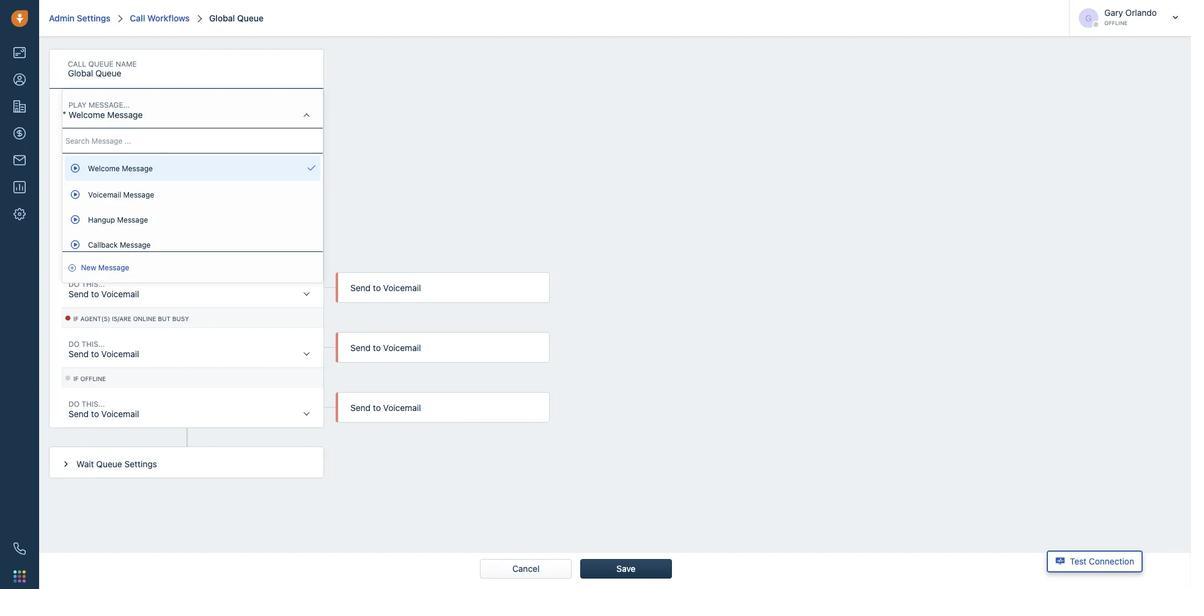 Task type: vqa. For each thing, say whether or not it's contained in the screenshot.
second Online
yes



Task type: describe. For each thing, give the bounding box(es) containing it.
queue for wait
[[96, 459, 122, 469]]

answering
[[187, 255, 225, 262]]

global queue
[[209, 13, 264, 23]]

welcome inside option
[[88, 164, 120, 173]]

if offline
[[73, 375, 106, 382]]

freshworks switcher image
[[13, 570, 26, 582]]

call workflows
[[130, 13, 190, 23]]

welcome message inside option
[[88, 164, 153, 173]]

connection
[[1089, 556, 1135, 566]]

play for welcome
[[85, 164, 100, 173]]

if agent(s)  is/are online but busy
[[73, 315, 189, 322]]

simultaneously
[[140, 189, 200, 199]]

3 option from the top
[[65, 208, 321, 231]]

hangup message
[[88, 215, 148, 224]]

new message
[[81, 263, 129, 272]]

admin settings link
[[49, 13, 111, 23]]

new
[[81, 263, 96, 272]]

global
[[209, 13, 235, 23]]

1 send to voicemail button from the top
[[62, 269, 323, 308]]

gary
[[1105, 8, 1124, 18]]

gary orlando offline
[[1105, 8, 1157, 26]]

if agent(s) is/are online but not answering
[[73, 255, 225, 262]]

group image
[[75, 149, 88, 162]]

online for busy
[[133, 315, 156, 322]]

all agents button
[[69, 129, 323, 168]]

3 if from the top
[[73, 375, 79, 382]]

phone element
[[7, 536, 32, 561]]

agent(s) for if agent(s) is/are online but not answering
[[80, 255, 110, 262]]

welcome message inside dropdown button
[[69, 109, 143, 120]]

Search Message ... search field
[[62, 128, 323, 153]]

callback
[[88, 240, 118, 249]]

1 vertical spatial all
[[98, 189, 108, 199]]

1 vertical spatial settings
[[124, 459, 157, 469]]

1 vertical spatial agents
[[110, 189, 137, 199]]

call workflows link
[[128, 13, 190, 23]]

wait queue settings
[[76, 459, 157, 469]]

all agents
[[93, 149, 133, 159]]

add circle image
[[69, 264, 79, 273]]

message up calling all agents simultaneously
[[122, 164, 153, 173]]

1 option from the top
[[65, 156, 321, 181]]

is/are for if agent(s)  is/are online but busy
[[112, 315, 131, 322]]

calling all agents simultaneously
[[69, 189, 200, 199]]

message down callback message
[[98, 263, 129, 272]]

message inside dropdown button
[[107, 109, 143, 120]]



Task type: locate. For each thing, give the bounding box(es) containing it.
0 horizontal spatial *
[[62, 109, 66, 119]]

if
[[73, 255, 79, 262], [73, 315, 79, 322], [73, 375, 79, 382]]

message up if agent(s) is/are online but not answering
[[120, 240, 151, 249]]

play for callback
[[85, 240, 100, 249]]

1 vertical spatial welcome message
[[88, 164, 153, 173]]

to
[[373, 283, 381, 293], [91, 289, 99, 299], [373, 343, 381, 353], [91, 349, 99, 359], [373, 403, 381, 413], [91, 409, 99, 419]]

send
[[350, 283, 371, 293], [69, 289, 89, 299], [350, 343, 371, 353], [69, 349, 89, 359], [350, 403, 371, 413], [69, 409, 89, 419]]

1 but from the top
[[158, 255, 171, 262]]

1 agent(s) from the top
[[80, 255, 110, 262]]

0 vertical spatial welcome message
[[69, 109, 143, 120]]

phone image
[[13, 543, 26, 555]]

None field
[[62, 58, 274, 87], [62, 218, 324, 247], [62, 58, 274, 87], [62, 218, 324, 247]]

play
[[85, 164, 100, 173], [85, 190, 100, 199], [85, 215, 100, 224], [85, 240, 100, 249]]

cancel link
[[505, 559, 547, 578]]

is/are down "new message"
[[112, 315, 131, 322]]

is/are down callback message
[[112, 255, 131, 262]]

admin settings
[[49, 13, 111, 23]]

agents
[[105, 149, 133, 159], [110, 189, 137, 199]]

queue
[[237, 13, 264, 23], [96, 459, 122, 469]]

settings right wait
[[124, 459, 157, 469]]

offline
[[80, 375, 106, 382]]

play up callback
[[85, 215, 100, 224]]

orlando
[[1126, 8, 1157, 18]]

but left not on the left top
[[158, 255, 171, 262]]

agents inside button
[[105, 149, 133, 159]]

2 vertical spatial if
[[73, 375, 79, 382]]

agent(s) down the new
[[80, 315, 110, 322]]

2 play from the top
[[85, 190, 100, 199]]

test connection
[[1070, 556, 1135, 566]]

1 vertical spatial if
[[73, 315, 79, 322]]

admin
[[49, 13, 75, 23]]

agents right group icon
[[105, 149, 133, 159]]

online down callback message
[[133, 255, 156, 262]]

online
[[133, 255, 156, 262], [133, 315, 156, 322]]

if left 'offline'
[[73, 375, 79, 382]]

0 vertical spatial settings
[[77, 13, 111, 23]]

all
[[93, 149, 103, 159], [98, 189, 108, 199]]

1 is/are from the top
[[112, 255, 131, 262]]

but
[[158, 255, 171, 262], [158, 315, 171, 322]]

play down group icon
[[85, 164, 100, 173]]

offline
[[1105, 20, 1128, 26]]

voicemail message
[[88, 190, 154, 199]]

play up hangup
[[85, 190, 100, 199]]

1 online from the top
[[133, 255, 156, 262]]

queue right wait
[[96, 459, 122, 469]]

call
[[130, 13, 145, 23]]

2 agent(s) from the top
[[80, 315, 110, 322]]

welcome message up all agents
[[69, 109, 143, 120]]

welcome down all agents
[[88, 164, 120, 173]]

2 is/are from the top
[[112, 315, 131, 322]]

not
[[172, 255, 186, 262]]

message
[[107, 109, 143, 120], [122, 164, 153, 173], [123, 190, 154, 199], [117, 215, 148, 224], [120, 240, 151, 249], [98, 263, 129, 272]]

welcome
[[69, 109, 105, 120], [88, 164, 120, 173]]

1 vertical spatial *
[[69, 149, 72, 159]]

0 vertical spatial queue
[[237, 13, 264, 23]]

agents up hangup message
[[110, 189, 137, 199]]

test
[[1070, 556, 1087, 566]]

*
[[62, 109, 66, 119], [69, 149, 72, 159]]

1 horizontal spatial queue
[[237, 13, 264, 23]]

if down add circle icon
[[73, 315, 79, 322]]

agent(s)
[[80, 255, 110, 262], [80, 315, 110, 322]]

if for if agent(s)  is/are online but busy
[[73, 315, 79, 322]]

1 vertical spatial but
[[158, 315, 171, 322]]

option
[[65, 156, 321, 181], [65, 183, 321, 206], [65, 208, 321, 231], [65, 233, 321, 256]]

queue for global
[[237, 13, 264, 23]]

2 if from the top
[[73, 315, 79, 322]]

is/are for if agent(s) is/are online but not answering
[[112, 255, 131, 262]]

0 vertical spatial but
[[158, 255, 171, 262]]

message down calling all agents simultaneously
[[117, 215, 148, 224]]

1 horizontal spatial settings
[[124, 459, 157, 469]]

welcome message button
[[62, 89, 323, 128]]

cancel
[[513, 564, 540, 574]]

1 vertical spatial send to voicemail button
[[62, 328, 323, 368]]

3 play from the top
[[85, 215, 100, 224]]

online for not
[[133, 255, 156, 262]]

agent(s) for if agent(s)  is/are online but busy
[[80, 315, 110, 322]]

welcome message
[[69, 109, 143, 120], [88, 164, 153, 173]]

g
[[1086, 13, 1092, 23]]

voicemail
[[88, 190, 121, 199], [383, 283, 421, 293], [101, 289, 139, 299], [383, 343, 421, 353], [101, 349, 139, 359], [383, 403, 421, 413], [101, 409, 139, 419]]

1 horizontal spatial *
[[69, 149, 72, 159]]

all inside button
[[93, 149, 103, 159]]

1 vertical spatial online
[[133, 315, 156, 322]]

0 vertical spatial send to voicemail button
[[62, 269, 323, 308]]

if up add circle icon
[[73, 255, 79, 262]]

send to voicemail
[[350, 283, 421, 293], [69, 289, 139, 299], [350, 343, 421, 353], [69, 349, 139, 359], [350, 403, 421, 413], [69, 409, 139, 419]]

play for hangup
[[85, 215, 100, 224]]

0 vertical spatial if
[[73, 255, 79, 262]]

0 vertical spatial agent(s)
[[80, 255, 110, 262]]

online left "busy"
[[133, 315, 156, 322]]

all right calling
[[98, 189, 108, 199]]

welcome up group icon
[[69, 109, 105, 120]]

callback message
[[88, 240, 151, 249]]

agent(s) up the new
[[80, 255, 110, 262]]

send to voicemail button
[[62, 269, 323, 308], [62, 328, 323, 368], [62, 388, 323, 428]]

settings
[[77, 13, 111, 23], [124, 459, 157, 469]]

queue right global
[[237, 13, 264, 23]]

1 vertical spatial is/are
[[112, 315, 131, 322]]

all right group icon
[[93, 149, 103, 159]]

0 horizontal spatial settings
[[77, 13, 111, 23]]

1 if from the top
[[73, 255, 79, 262]]

2 online from the top
[[133, 315, 156, 322]]

0 vertical spatial welcome
[[69, 109, 105, 120]]

2 send to voicemail button from the top
[[62, 328, 323, 368]]

0 vertical spatial all
[[93, 149, 103, 159]]

welcome message down all agents
[[88, 164, 153, 173]]

0 vertical spatial agents
[[105, 149, 133, 159]]

0 vertical spatial *
[[62, 109, 66, 119]]

0 vertical spatial online
[[133, 255, 156, 262]]

if for if agent(s) is/are online but not answering
[[73, 255, 79, 262]]

3 send to voicemail button from the top
[[62, 388, 323, 428]]

4 play from the top
[[85, 240, 100, 249]]

hangup
[[88, 215, 115, 224]]

play up the new
[[85, 240, 100, 249]]

settings right admin
[[77, 13, 111, 23]]

message up hangup message
[[123, 190, 154, 199]]

but left "busy"
[[158, 315, 171, 322]]

2 vertical spatial send to voicemail button
[[62, 388, 323, 428]]

busy
[[172, 315, 189, 322]]

0 vertical spatial is/are
[[112, 255, 131, 262]]

1 vertical spatial agent(s)
[[80, 315, 110, 322]]

workflows
[[147, 13, 190, 23]]

save
[[617, 564, 636, 574]]

welcome inside dropdown button
[[69, 109, 105, 120]]

0 horizontal spatial queue
[[96, 459, 122, 469]]

1 play from the top
[[85, 164, 100, 173]]

calling
[[69, 189, 95, 199]]

1 vertical spatial queue
[[96, 459, 122, 469]]

4 option from the top
[[65, 233, 321, 256]]

1 vertical spatial welcome
[[88, 164, 120, 173]]

but for busy
[[158, 315, 171, 322]]

but for not
[[158, 255, 171, 262]]

message up all agents
[[107, 109, 143, 120]]

wait
[[76, 459, 94, 469]]

is/are
[[112, 255, 131, 262], [112, 315, 131, 322]]

play for voicemail
[[85, 190, 100, 199]]

2 but from the top
[[158, 315, 171, 322]]

2 option from the top
[[65, 183, 321, 206]]

tick image
[[308, 161, 316, 176]]



